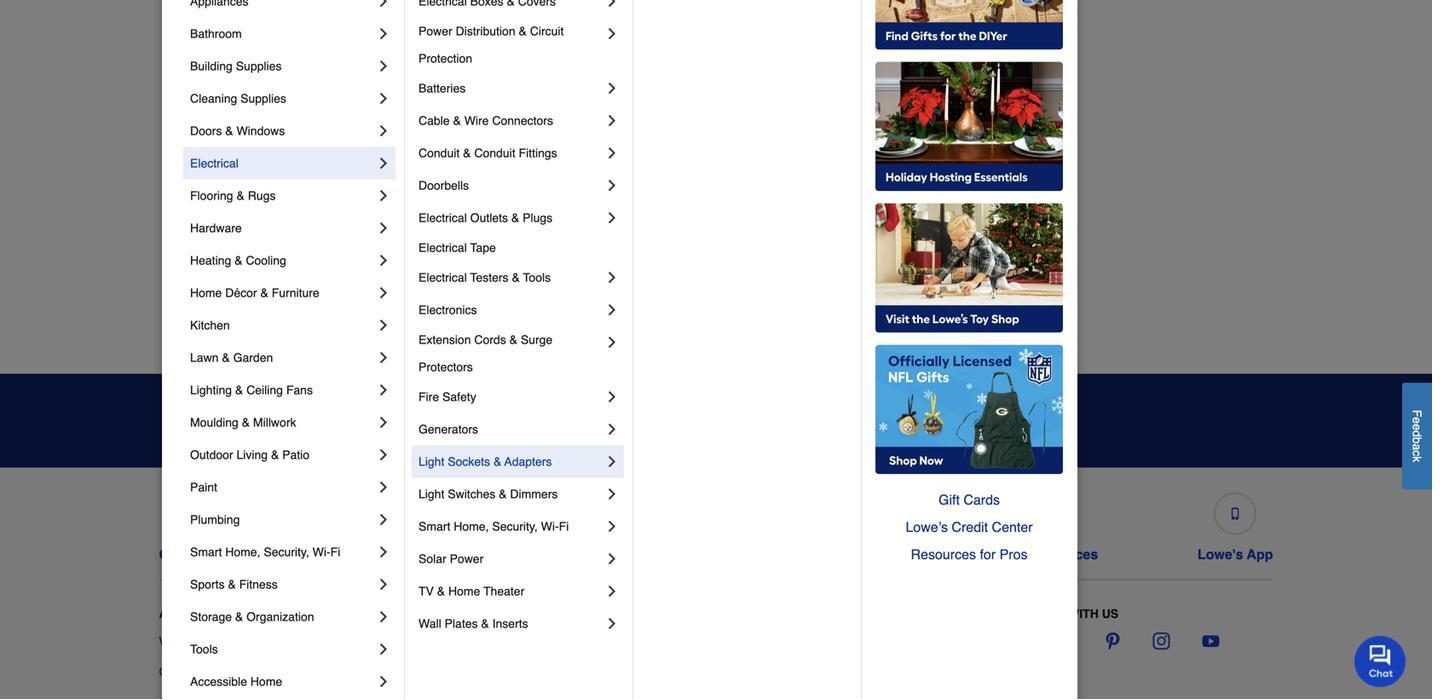 Task type: locate. For each thing, give the bounding box(es) containing it.
fi left order
[[331, 545, 341, 559]]

status
[[417, 547, 459, 562]]

1 horizontal spatial home,
[[454, 520, 489, 533]]

store directory
[[404, 665, 483, 679]]

chevron right image for light switches & dimmers link
[[604, 486, 621, 503]]

electrical up flooring
[[190, 156, 239, 170]]

security, down plumbing link
[[264, 545, 309, 559]]

township
[[238, 299, 288, 313]]

furniture
[[272, 286, 320, 300]]

supplies for building supplies
[[236, 59, 282, 73]]

chevron right image
[[375, 0, 392, 10], [604, 0, 621, 10], [375, 25, 392, 42], [604, 25, 621, 42], [375, 57, 392, 75], [604, 80, 621, 97], [375, 122, 392, 139], [604, 177, 621, 194], [375, 187, 392, 204], [604, 209, 621, 226], [375, 220, 392, 237], [375, 252, 392, 269], [604, 269, 621, 286], [604, 301, 621, 318], [604, 334, 621, 351], [375, 349, 392, 366], [375, 382, 392, 399], [604, 388, 621, 405], [375, 414, 392, 431], [604, 421, 621, 438], [604, 453, 621, 470], [375, 479, 392, 496], [375, 576, 392, 593], [375, 608, 392, 625], [604, 615, 621, 632], [375, 673, 392, 690]]

ideas
[[584, 427, 615, 441]]

sewell
[[1008, 128, 1043, 142]]

bayonne link
[[174, 24, 221, 41]]

1 light from the top
[[419, 455, 445, 469]]

1 horizontal spatial tools
[[523, 271, 551, 284]]

extension
[[419, 333, 471, 347]]

&
[[519, 24, 527, 38], [453, 114, 461, 127], [225, 124, 233, 138], [463, 146, 471, 160], [237, 189, 245, 202], [512, 211, 520, 225], [235, 254, 243, 267], [512, 271, 520, 284], [260, 286, 268, 300], [510, 333, 518, 347], [222, 351, 230, 364], [235, 383, 243, 397], [242, 416, 250, 429], [271, 448, 279, 462], [494, 455, 502, 469], [499, 487, 507, 501], [235, 547, 245, 562], [228, 578, 236, 591], [437, 584, 445, 598], [456, 607, 464, 621], [235, 610, 243, 624], [481, 617, 489, 631]]

supplies up the cleaning supplies
[[236, 59, 282, 73]]

& inside power distribution & circuit protection
[[519, 24, 527, 38]]

smart
[[419, 520, 451, 533], [190, 545, 222, 559]]

2 vertical spatial home
[[251, 675, 282, 689]]

turnersville
[[1008, 231, 1069, 244]]

patio
[[282, 448, 310, 462]]

1 vertical spatial smart home, security, wi-fi
[[190, 545, 341, 559]]

toms river link
[[1008, 195, 1068, 212]]

heating & cooling
[[190, 254, 286, 267]]

tools up 'careers'
[[190, 642, 218, 656]]

store down find in the left of the page
[[404, 665, 432, 679]]

gift cards
[[939, 492, 1000, 508], [797, 547, 863, 562]]

smart up status at the left bottom of page
[[419, 520, 451, 533]]

0 vertical spatial center
[[992, 519, 1033, 535]]

1 vertical spatial services
[[468, 607, 528, 621]]

0 horizontal spatial security,
[[264, 545, 309, 559]]

1 vertical spatial gift cards
[[797, 547, 863, 562]]

0 vertical spatial gift cards
[[939, 492, 1000, 508]]

east
[[174, 197, 198, 210], [174, 231, 198, 244]]

0 vertical spatial cards
[[964, 492, 1000, 508]]

0 vertical spatial store
[[440, 634, 469, 648]]

services right pros on the bottom right of page
[[1042, 547, 1099, 562]]

connect with us
[[1006, 607, 1119, 621]]

home, up sports & fitness on the left of page
[[225, 545, 260, 559]]

fi down light switches & dimmers link
[[559, 520, 569, 533]]

tools down electrical tape link
[[523, 271, 551, 284]]

us
[[214, 547, 231, 562]]

east for east rutherford
[[174, 231, 198, 244]]

conduit down cable & wire connectors
[[474, 146, 516, 160]]

1 vertical spatial home,
[[225, 545, 260, 559]]

electrical tape link
[[419, 234, 621, 261]]

1 horizontal spatial services
[[1042, 547, 1099, 562]]

store down plates
[[440, 634, 469, 648]]

1 horizontal spatial gift cards link
[[876, 486, 1063, 514]]

east for east brunswick
[[174, 197, 198, 210]]

1 horizontal spatial smart home, security, wi-fi
[[419, 520, 569, 533]]

share.
[[633, 427, 668, 441]]

store inside 'link'
[[440, 634, 469, 648]]

b
[[1411, 437, 1425, 444]]

0 vertical spatial light
[[419, 455, 445, 469]]

0 horizontal spatial smart home, security, wi-fi link
[[190, 536, 375, 568]]

millwork
[[253, 416, 296, 429]]

smart home, security, wi-fi link
[[419, 510, 604, 543], [190, 536, 375, 568]]

0 vertical spatial east
[[174, 197, 198, 210]]

home, down switches
[[454, 520, 489, 533]]

chat invite button image
[[1355, 635, 1407, 687]]

1 vertical spatial light
[[419, 487, 445, 501]]

1 vertical spatial center
[[651, 547, 694, 562]]

0 vertical spatial supplies
[[236, 59, 282, 73]]

0 horizontal spatial smart
[[190, 545, 222, 559]]

1 e from the top
[[1411, 417, 1425, 424]]

1 vertical spatial cards
[[825, 547, 863, 562]]

lowe's for lowe's app
[[1198, 547, 1244, 562]]

solar
[[419, 552, 447, 566]]

1 horizontal spatial lowe's
[[558, 547, 604, 562]]

services
[[1042, 547, 1099, 562], [468, 607, 528, 621]]

lumberton
[[452, 299, 509, 313]]

wi- up sports & fitness link
[[313, 545, 331, 559]]

& right sockets
[[494, 455, 502, 469]]

gift cards link
[[794, 486, 867, 563], [876, 486, 1063, 514]]

smart home, security, wi-fi
[[419, 520, 569, 533], [190, 545, 341, 559]]

find
[[404, 634, 427, 648]]

1 vertical spatial home
[[449, 584, 480, 598]]

contact
[[159, 547, 210, 562]]

services down theater
[[468, 607, 528, 621]]

2 east from the top
[[174, 231, 198, 244]]

plumbing link
[[190, 503, 375, 536]]

& down rutherford
[[235, 254, 243, 267]]

chevron right image for moulding & millwork
[[375, 414, 392, 431]]

rio
[[1008, 94, 1026, 108]]

supplies inside 'link'
[[236, 59, 282, 73]]

conduit
[[419, 146, 460, 160], [474, 146, 516, 160]]

got
[[562, 427, 581, 441]]

chevron right image for heating & cooling
[[375, 252, 392, 269]]

power
[[419, 24, 453, 38], [450, 552, 484, 566]]

0 vertical spatial a
[[1411, 444, 1425, 450]]

1 vertical spatial power
[[450, 552, 484, 566]]

& left circuit
[[519, 24, 527, 38]]

home down tools link
[[251, 675, 282, 689]]

connect
[[1006, 607, 1065, 621]]

heating & cooling link
[[190, 244, 375, 277]]

home down eatontown "link"
[[190, 286, 222, 300]]

e up b
[[1411, 424, 1425, 431]]

chevron right image for power distribution & circuit protection
[[604, 25, 621, 42]]

a down wall
[[430, 634, 437, 648]]

0 vertical spatial power
[[419, 24, 453, 38]]

chevron right image for light sockets & adapters
[[604, 453, 621, 470]]

& left wire
[[453, 114, 461, 127]]

chevron right image for bathroom
[[375, 25, 392, 42]]

moulding & millwork
[[190, 416, 296, 429]]

& right cords
[[510, 333, 518, 347]]

trends
[[601, 401, 668, 424]]

a up k
[[1411, 444, 1425, 450]]

chevron right image for outdoor living & patio link
[[375, 446, 392, 463]]

& left plugs
[[512, 211, 520, 225]]

e up d
[[1411, 417, 1425, 424]]

visit the lowe's toy shop. image
[[876, 203, 1063, 333]]

1 east from the top
[[174, 197, 198, 210]]

& down wire
[[463, 146, 471, 160]]

0 vertical spatial tools
[[523, 271, 551, 284]]

fire safety link
[[419, 381, 604, 413]]

1 vertical spatial supplies
[[241, 92, 286, 105]]

cards
[[964, 492, 1000, 508], [825, 547, 863, 562]]

sports & fitness link
[[190, 568, 375, 601]]

smart home, security, wi-fi down light switches & dimmers
[[419, 520, 569, 533]]

& right testers
[[512, 271, 520, 284]]

chevron right image for extension cords & surge protectors
[[604, 334, 621, 351]]

conduit up doorbells
[[419, 146, 460, 160]]

1 vertical spatial credit
[[608, 547, 647, 562]]

0 horizontal spatial gift cards link
[[794, 486, 867, 563]]

lowe's left app at the bottom of page
[[1198, 547, 1244, 562]]

0 vertical spatial gift
[[939, 492, 960, 508]]

light down generators
[[419, 455, 445, 469]]

2 horizontal spatial lowe's
[[1198, 547, 1244, 562]]

doorbells link
[[419, 169, 604, 202]]

light switches & dimmers link
[[419, 478, 604, 510]]

kitchen link
[[190, 309, 375, 341]]

supplies up windows
[[241, 92, 286, 105]]

chevron right image for paint
[[375, 479, 392, 496]]

electrical testers & tools link
[[419, 261, 604, 294]]

hamilton
[[452, 94, 499, 108]]

& left ceiling
[[235, 383, 243, 397]]

chevron right image for electronics
[[604, 301, 621, 318]]

1 horizontal spatial credit
[[952, 519, 988, 535]]

chevron right image for home décor & furniture link
[[375, 284, 392, 301]]

smart home, security, wi-fi link down light switches & dimmers
[[419, 510, 604, 543]]

0 vertical spatial home,
[[454, 520, 489, 533]]

lowe's up tv & home theater link
[[558, 547, 604, 562]]

east up heating
[[174, 231, 198, 244]]

delran link
[[174, 127, 209, 144]]

1 vertical spatial east
[[174, 231, 198, 244]]

chevron right image for doorbells
[[604, 177, 621, 194]]

accessible
[[190, 675, 247, 689]]

0 horizontal spatial gift cards
[[797, 547, 863, 562]]

1 horizontal spatial security,
[[492, 520, 538, 533]]

electrical left tape
[[419, 241, 467, 254]]

outdoor living & patio link
[[190, 439, 375, 471]]

& right sports in the bottom of the page
[[228, 578, 236, 591]]

smart home, security, wi-fi link up fitness
[[190, 536, 375, 568]]

1 vertical spatial tools
[[190, 642, 218, 656]]

chevron right image for lawn & garden
[[375, 349, 392, 366]]

light switches & dimmers
[[419, 487, 558, 501]]

1 horizontal spatial gift
[[939, 492, 960, 508]]

electrical up the electronics
[[419, 271, 467, 284]]

0 horizontal spatial credit
[[608, 547, 647, 562]]

1 vertical spatial smart
[[190, 545, 222, 559]]

0 horizontal spatial a
[[430, 634, 437, 648]]

find gifts for the diyer. image
[[876, 0, 1063, 50]]

wi- down the dimmers
[[541, 520, 559, 533]]

voorhees
[[1008, 299, 1058, 313]]

chevron right image
[[375, 90, 392, 107], [604, 112, 621, 129], [604, 144, 621, 162], [375, 155, 392, 172], [375, 284, 392, 301], [375, 317, 392, 334], [375, 446, 392, 463], [604, 486, 621, 503], [375, 511, 392, 528], [604, 518, 621, 535], [375, 544, 392, 561], [604, 550, 621, 567], [604, 583, 621, 600], [375, 641, 392, 658]]

order
[[376, 547, 413, 562]]

east inside "link"
[[174, 231, 198, 244]]

power distribution & circuit protection link
[[419, 17, 604, 72]]

credit for lowe's
[[608, 547, 647, 562]]

0 vertical spatial wi-
[[541, 520, 559, 533]]

who we are link
[[159, 633, 226, 650]]

& left millwork
[[242, 416, 250, 429]]

1 horizontal spatial store
[[440, 634, 469, 648]]

0 vertical spatial fi
[[559, 520, 569, 533]]

smart up sports in the bottom of the page
[[190, 545, 222, 559]]

0 horizontal spatial store
[[404, 665, 432, 679]]

& left the dimmers
[[499, 487, 507, 501]]

1 horizontal spatial gift cards
[[939, 492, 1000, 508]]

power inside solar power "link"
[[450, 552, 484, 566]]

power up protection
[[419, 24, 453, 38]]

security,
[[492, 520, 538, 533], [264, 545, 309, 559]]

us
[[1102, 607, 1119, 621]]

lighting & ceiling fans link
[[190, 374, 375, 406]]

chevron right image for the "kitchen" link
[[375, 317, 392, 334]]

princeton
[[1008, 60, 1058, 74]]

sign up
[[971, 413, 1022, 429]]

center for lowe's credit center
[[651, 547, 694, 562]]

0 vertical spatial smart
[[419, 520, 451, 533]]

1 horizontal spatial conduit
[[474, 146, 516, 160]]

testers
[[470, 271, 509, 284]]

east down 'deptford' link
[[174, 197, 198, 210]]

lowe's credit center link
[[558, 486, 694, 563]]

tv
[[419, 584, 434, 598]]

storage & organization link
[[190, 601, 375, 633]]

lowe's up are
[[205, 607, 251, 621]]

lowe's inside 'link'
[[1198, 547, 1244, 562]]

2 light from the top
[[419, 487, 445, 501]]

flooring & rugs link
[[190, 179, 375, 212]]

1 horizontal spatial center
[[992, 519, 1033, 535]]

smart home, security, wi-fi up fitness
[[190, 545, 341, 559]]

chevron right image for accessible home
[[375, 673, 392, 690]]

sports & fitness
[[190, 578, 278, 591]]

& right doors
[[225, 124, 233, 138]]

chevron right image for sports & fitness
[[375, 576, 392, 593]]

f
[[1411, 410, 1425, 417]]

cleaning supplies
[[190, 92, 286, 105]]

moulding & millwork link
[[190, 406, 375, 439]]

1 horizontal spatial smart home, security, wi-fi link
[[419, 510, 604, 543]]

electrical for electrical tape
[[419, 241, 467, 254]]

0 horizontal spatial smart home, security, wi-fi
[[190, 545, 341, 559]]

0 vertical spatial home
[[190, 286, 222, 300]]

0 vertical spatial services
[[1042, 547, 1099, 562]]

1 vertical spatial gift
[[797, 547, 821, 562]]

fire
[[419, 390, 439, 404]]

butler
[[174, 94, 205, 108]]

& right "lawn"
[[222, 351, 230, 364]]

0 vertical spatial security,
[[492, 520, 538, 533]]

0 horizontal spatial lowe's
[[205, 607, 251, 621]]

garden
[[233, 351, 273, 364]]

wall plates & inserts link
[[419, 608, 604, 640]]

light left switches
[[419, 487, 445, 501]]

jersey
[[452, 231, 487, 244]]

chevron right image for plumbing link
[[375, 511, 392, 528]]

chevron right image for fire safety
[[604, 388, 621, 405]]

egg harbor township
[[174, 299, 288, 313]]

1 horizontal spatial wi-
[[541, 520, 559, 533]]

chevron right image for tv & home theater link
[[604, 583, 621, 600]]

0 horizontal spatial cards
[[825, 547, 863, 562]]

1 horizontal spatial a
[[1411, 444, 1425, 450]]

chevron right image for wall plates & inserts
[[604, 615, 621, 632]]

security, up solar power "link"
[[492, 520, 538, 533]]

we've
[[525, 427, 559, 441]]

hamilton link
[[452, 93, 499, 110]]

power up tv & home theater
[[450, 552, 484, 566]]

0 horizontal spatial center
[[651, 547, 694, 562]]

1 vertical spatial a
[[430, 634, 437, 648]]

cable & wire connectors link
[[419, 104, 604, 137]]

0 vertical spatial credit
[[952, 519, 988, 535]]

1 vertical spatial fi
[[331, 545, 341, 559]]

1 vertical spatial store
[[404, 665, 432, 679]]

electrical outlets & plugs
[[419, 211, 553, 225]]

home up stores & services
[[449, 584, 480, 598]]

1 horizontal spatial cards
[[964, 492, 1000, 508]]

butler link
[[174, 93, 205, 110]]

1 vertical spatial wi-
[[313, 545, 331, 559]]

electrical down doorbells
[[419, 211, 467, 225]]

conduit & conduit fittings link
[[419, 137, 604, 169]]

& inside 'link'
[[235, 254, 243, 267]]

0 horizontal spatial conduit
[[419, 146, 460, 160]]

accessible home
[[190, 675, 282, 689]]



Task type: vqa. For each thing, say whether or not it's contained in the screenshot.
Faced in R- 13 Single Faced Fiberglass Roll Insulation 40-sq ft (15- in W x 32-ft L) Individual Pack
no



Task type: describe. For each thing, give the bounding box(es) containing it.
chevron right image for cleaning supplies link
[[375, 90, 392, 107]]

sign up form
[[688, 398, 1050, 444]]

chevron right image for electrical outlets & plugs
[[604, 209, 621, 226]]

0 horizontal spatial services
[[468, 607, 528, 621]]

0 horizontal spatial fi
[[331, 545, 341, 559]]

chevron right image for electrical testers & tools
[[604, 269, 621, 286]]

flooring & rugs
[[190, 189, 276, 202]]

bathroom link
[[190, 17, 375, 50]]

fitness
[[239, 578, 278, 591]]

electrical testers & tools
[[419, 271, 551, 284]]

circuit
[[530, 24, 564, 38]]

dimensions image
[[1027, 508, 1039, 520]]

décor
[[225, 286, 257, 300]]

electrical for electrical testers & tools
[[419, 271, 467, 284]]

& left 'patio'
[[271, 448, 279, 462]]

power inside power distribution & circuit protection
[[419, 24, 453, 38]]

lowe's credit center link
[[876, 514, 1063, 541]]

holiday hosting essentials. image
[[876, 62, 1063, 191]]

brick link
[[174, 58, 201, 75]]

& right the us
[[235, 547, 245, 562]]

1 horizontal spatial home
[[251, 675, 282, 689]]

2 conduit from the left
[[474, 146, 516, 160]]

doors
[[190, 124, 222, 138]]

2 horizontal spatial home
[[449, 584, 480, 598]]

& inside the "extension cords & surge protectors"
[[510, 333, 518, 347]]

woodbridge link
[[1008, 331, 1072, 348]]

up
[[1004, 413, 1022, 429]]

services inside installation services link
[[1042, 547, 1099, 562]]

chevron right image for tools link
[[375, 641, 392, 658]]

lowe's credit center
[[558, 547, 694, 562]]

cooling
[[246, 254, 286, 267]]

f e e d b a c k button
[[1403, 383, 1433, 489]]

customer care image
[[212, 508, 224, 520]]

resources for pros
[[911, 547, 1028, 562]]

eatontown
[[174, 265, 230, 278]]

center for lowe's credit center
[[992, 519, 1033, 535]]

brick
[[174, 60, 201, 74]]

connectors
[[492, 114, 553, 127]]

& inside 'link'
[[225, 124, 233, 138]]

& right the décor
[[260, 286, 268, 300]]

chevron right image for generators
[[604, 421, 621, 438]]

2 e from the top
[[1411, 424, 1425, 431]]

cleaning
[[190, 92, 237, 105]]

switches
[[448, 487, 496, 501]]

home décor & furniture link
[[190, 277, 375, 309]]

electrical for electrical
[[190, 156, 239, 170]]

batteries
[[419, 81, 466, 95]]

officially licensed n f l gifts. shop now. image
[[876, 345, 1063, 474]]

0 horizontal spatial tools
[[190, 642, 218, 656]]

resources
[[911, 547, 976, 562]]

chevron right image for doors & windows
[[375, 122, 392, 139]]

light for light switches & dimmers
[[419, 487, 445, 501]]

we
[[187, 634, 205, 648]]

storage & organization
[[190, 610, 314, 624]]

1 conduit from the left
[[419, 146, 460, 160]]

light for light sockets & adapters
[[419, 455, 445, 469]]

piscataway
[[1008, 26, 1068, 40]]

building supplies
[[190, 59, 282, 73]]

youtube image
[[1203, 633, 1220, 650]]

contact us & faq link
[[159, 486, 277, 563]]

extension cords & surge protectors link
[[419, 326, 604, 381]]

with
[[1069, 607, 1099, 621]]

lowe's
[[906, 519, 948, 535]]

plugs
[[523, 211, 553, 225]]

stores
[[404, 607, 453, 621]]

instagram image
[[1154, 633, 1171, 650]]

and
[[559, 401, 595, 424]]

lawn & garden link
[[190, 341, 375, 374]]

accessible home link
[[190, 665, 375, 698]]

solar power link
[[419, 543, 604, 575]]

lighting
[[190, 383, 232, 397]]

surge
[[521, 333, 553, 347]]

careers link
[[159, 663, 202, 680]]

pros
[[1000, 547, 1028, 562]]

union link
[[1008, 263, 1039, 280]]

storage
[[190, 610, 232, 624]]

east brunswick
[[174, 197, 256, 210]]

0 horizontal spatial home
[[190, 286, 222, 300]]

& right storage
[[235, 610, 243, 624]]

chevron right image for lighting & ceiling fans
[[375, 382, 392, 399]]

adapters
[[505, 455, 552, 469]]

safety
[[443, 390, 476, 404]]

lawnside
[[452, 265, 502, 278]]

& right plates
[[481, 617, 489, 631]]

chevron right image for storage & organization
[[375, 608, 392, 625]]

hackettstown link
[[452, 58, 524, 75]]

electrical for electrical outlets & plugs
[[419, 211, 467, 225]]

deals, inspiration and trends we've got ideas to share.
[[382, 401, 668, 441]]

chevron right image for batteries
[[604, 80, 621, 97]]

theater
[[484, 584, 525, 598]]

outdoor
[[190, 448, 233, 462]]

order status
[[376, 547, 459, 562]]

hackettstown
[[452, 60, 524, 74]]

inspiration
[[448, 401, 553, 424]]

toms river
[[1008, 197, 1068, 210]]

electrical outlets & plugs link
[[419, 202, 604, 234]]

a inside button
[[1411, 444, 1425, 450]]

doors & windows
[[190, 124, 285, 138]]

plumbing
[[190, 513, 240, 526]]

& right the tv
[[437, 584, 445, 598]]

1 vertical spatial security,
[[264, 545, 309, 559]]

& down tv & home theater
[[456, 607, 464, 621]]

d
[[1411, 431, 1425, 437]]

lowe's app link
[[1198, 486, 1274, 563]]

1 horizontal spatial fi
[[559, 520, 569, 533]]

a inside 'link'
[[430, 634, 437, 648]]

& left "rugs"
[[237, 189, 245, 202]]

chevron right image for flooring & rugs
[[375, 187, 392, 204]]

fire safety
[[419, 390, 476, 404]]

0 horizontal spatial gift
[[797, 547, 821, 562]]

chevron right image for "conduit & conduit fittings" link
[[604, 144, 621, 162]]

chevron right image for solar power "link"
[[604, 550, 621, 567]]

c
[[1411, 450, 1425, 456]]

contact us & faq
[[159, 547, 277, 562]]

0 vertical spatial smart home, security, wi-fi
[[419, 520, 569, 533]]

power distribution & circuit protection
[[419, 24, 567, 65]]

manahawkin link
[[452, 331, 519, 348]]

paint link
[[190, 471, 375, 503]]

hardware
[[190, 221, 242, 235]]

cleaning supplies link
[[190, 82, 375, 115]]

pinterest image
[[1104, 633, 1121, 650]]

chevron right image for electrical link on the top
[[375, 155, 392, 172]]

electrical link
[[190, 147, 375, 179]]

installation services
[[967, 547, 1099, 562]]

lawn
[[190, 351, 219, 364]]

about
[[159, 607, 201, 621]]

chevron right image for cable & wire connectors link
[[604, 112, 621, 129]]

eatontown link
[[174, 263, 230, 280]]

supplies for cleaning supplies
[[241, 92, 286, 105]]

fans
[[286, 383, 313, 397]]

egg harbor township link
[[174, 297, 288, 314]]

paint
[[190, 480, 217, 494]]

are
[[208, 634, 226, 648]]

lowe's for lowe's credit center
[[558, 547, 604, 562]]

faq
[[248, 547, 277, 562]]

1 horizontal spatial smart
[[419, 520, 451, 533]]

chevron right image for hardware
[[375, 220, 392, 237]]

mobile image
[[1230, 508, 1242, 520]]

0 horizontal spatial home,
[[225, 545, 260, 559]]

wire
[[464, 114, 489, 127]]

rutherford
[[201, 231, 258, 244]]

moulding
[[190, 416, 239, 429]]

chevron right image for building supplies
[[375, 57, 392, 75]]

building
[[190, 59, 233, 73]]

bathroom
[[190, 27, 242, 40]]

credit for lowe's
[[952, 519, 988, 535]]

directory
[[436, 665, 483, 679]]

deptford
[[174, 162, 220, 176]]

0 horizontal spatial wi-
[[313, 545, 331, 559]]



